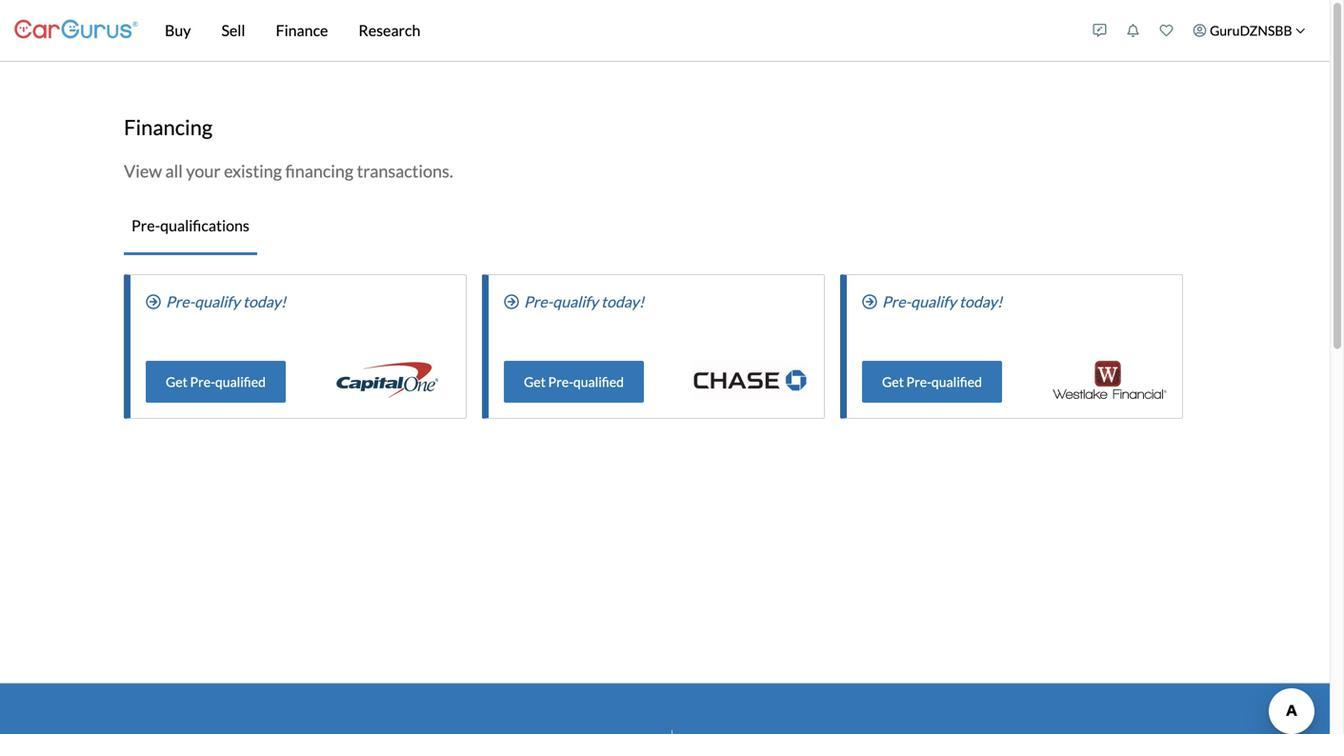 Task type: describe. For each thing, give the bounding box(es) containing it.
sell
[[222, 21, 245, 40]]

finance button
[[261, 0, 344, 61]]

qualifications
[[160, 216, 250, 235]]

today! for first arrow circle right icon from right get pre-qualified button
[[960, 293, 1003, 311]]

qualify for 1st arrow circle right icon from left
[[195, 293, 240, 311]]

gurudznsbb button
[[1184, 4, 1316, 57]]

1 arrow circle right image from the left
[[146, 294, 161, 310]]

your
[[186, 161, 221, 182]]

research button
[[344, 0, 436, 61]]

qualify for first arrow circle right icon from right
[[911, 293, 957, 311]]

pre- inside button
[[132, 216, 160, 235]]

pre-qualify today! for arrow circle right image
[[524, 293, 645, 311]]

chevron down image
[[1296, 25, 1306, 36]]

saved cars image
[[1160, 24, 1174, 37]]

get pre-qualified button for 1st arrow circle right icon from left
[[146, 361, 286, 403]]

gurudznsbb menu
[[1084, 4, 1316, 57]]

today! for get pre-qualified button for arrow circle right image
[[601, 293, 645, 311]]

get pre-qualified for first arrow circle right icon from right
[[883, 374, 983, 390]]

existing
[[224, 161, 282, 182]]

pre-qualify today! for first arrow circle right icon from right
[[883, 293, 1003, 311]]

pre-qualifications button
[[124, 199, 257, 255]]

sell button
[[206, 0, 261, 61]]

arrow circle right image
[[504, 294, 519, 310]]

gurudznsbb
[[1210, 22, 1293, 39]]

today! for get pre-qualified button associated with 1st arrow circle right icon from left
[[243, 293, 286, 311]]

view
[[124, 161, 162, 182]]

1 get from the left
[[166, 374, 188, 390]]

pre-qualifications
[[132, 216, 250, 235]]

qualified for first arrow circle right icon from right get pre-qualified button
[[932, 374, 983, 390]]

financing
[[285, 161, 354, 182]]



Task type: vqa. For each thing, say whether or not it's contained in the screenshot.
first arrow circle right icon from the left
yes



Task type: locate. For each thing, give the bounding box(es) containing it.
0 horizontal spatial get pre-qualified
[[166, 374, 266, 390]]

1 horizontal spatial qualify
[[553, 293, 598, 311]]

add a car review image
[[1094, 24, 1107, 37]]

2 qualified from the left
[[574, 374, 624, 390]]

1 horizontal spatial get pre-qualified
[[524, 374, 624, 390]]

0 horizontal spatial today!
[[243, 293, 286, 311]]

menu bar containing buy
[[138, 0, 1084, 61]]

2 qualify from the left
[[553, 293, 598, 311]]

2 today! from the left
[[601, 293, 645, 311]]

open notifications image
[[1127, 24, 1140, 37]]

cargurus logo homepage link link
[[14, 3, 138, 58]]

2 horizontal spatial pre-qualify today!
[[883, 293, 1003, 311]]

0 horizontal spatial qualify
[[195, 293, 240, 311]]

finance
[[276, 21, 328, 40]]

1 horizontal spatial qualified
[[574, 374, 624, 390]]

2 horizontal spatial get
[[883, 374, 904, 390]]

cargurus logo homepage link image
[[14, 3, 138, 58]]

pre-qualify today! for 1st arrow circle right icon from left
[[166, 293, 286, 311]]

buy
[[165, 21, 191, 40]]

2 get pre-qualified button from the left
[[504, 361, 644, 403]]

qualify for arrow circle right image
[[553, 293, 598, 311]]

2 horizontal spatial qualified
[[932, 374, 983, 390]]

pre-qualify today!
[[166, 293, 286, 311], [524, 293, 645, 311], [883, 293, 1003, 311]]

1 qualify from the left
[[195, 293, 240, 311]]

3 qualify from the left
[[911, 293, 957, 311]]

0 horizontal spatial get pre-qualified button
[[146, 361, 286, 403]]

pre-
[[132, 216, 160, 235], [166, 293, 195, 311], [524, 293, 553, 311], [883, 293, 911, 311], [190, 374, 215, 390], [549, 374, 574, 390], [907, 374, 932, 390]]

financing
[[124, 115, 213, 140]]

arrow circle right image
[[146, 294, 161, 310], [863, 294, 878, 310]]

2 get pre-qualified from the left
[[524, 374, 624, 390]]

0 horizontal spatial qualified
[[215, 374, 266, 390]]

3 get pre-qualified button from the left
[[863, 361, 1003, 403]]

qualified
[[215, 374, 266, 390], [574, 374, 624, 390], [932, 374, 983, 390]]

get pre-qualified button
[[146, 361, 286, 403], [504, 361, 644, 403], [863, 361, 1003, 403]]

3 get pre-qualified from the left
[[883, 374, 983, 390]]

research
[[359, 21, 421, 40]]

2 horizontal spatial qualify
[[911, 293, 957, 311]]

all
[[165, 161, 183, 182]]

menu bar
[[138, 0, 1084, 61]]

2 arrow circle right image from the left
[[863, 294, 878, 310]]

1 horizontal spatial arrow circle right image
[[863, 294, 878, 310]]

get pre-qualified
[[166, 374, 266, 390], [524, 374, 624, 390], [883, 374, 983, 390]]

get pre-qualified button for first arrow circle right icon from right
[[863, 361, 1003, 403]]

get pre-qualified for 1st arrow circle right icon from left
[[166, 374, 266, 390]]

get pre-qualified for arrow circle right image
[[524, 374, 624, 390]]

1 horizontal spatial get pre-qualified button
[[504, 361, 644, 403]]

view all your existing financing transactions.
[[124, 161, 453, 182]]

2 horizontal spatial today!
[[960, 293, 1003, 311]]

3 qualified from the left
[[932, 374, 983, 390]]

1 get pre-qualified from the left
[[166, 374, 266, 390]]

3 pre-qualify today! from the left
[[883, 293, 1003, 311]]

1 get pre-qualified button from the left
[[146, 361, 286, 403]]

1 today! from the left
[[243, 293, 286, 311]]

transactions.
[[357, 161, 453, 182]]

get pre-qualified button for arrow circle right image
[[504, 361, 644, 403]]

user icon image
[[1194, 24, 1207, 37]]

1 horizontal spatial get
[[524, 374, 546, 390]]

2 horizontal spatial get pre-qualified button
[[863, 361, 1003, 403]]

today!
[[243, 293, 286, 311], [601, 293, 645, 311], [960, 293, 1003, 311]]

qualified for get pre-qualified button associated with 1st arrow circle right icon from left
[[215, 374, 266, 390]]

qualified for get pre-qualified button for arrow circle right image
[[574, 374, 624, 390]]

0 horizontal spatial get
[[166, 374, 188, 390]]

buy button
[[150, 0, 206, 61]]

2 horizontal spatial get pre-qualified
[[883, 374, 983, 390]]

3 today! from the left
[[960, 293, 1003, 311]]

3 get from the left
[[883, 374, 904, 390]]

0 horizontal spatial pre-qualify today!
[[166, 293, 286, 311]]

0 horizontal spatial arrow circle right image
[[146, 294, 161, 310]]

1 pre-qualify today! from the left
[[166, 293, 286, 311]]

qualify
[[195, 293, 240, 311], [553, 293, 598, 311], [911, 293, 957, 311]]

2 get from the left
[[524, 374, 546, 390]]

1 horizontal spatial pre-qualify today!
[[524, 293, 645, 311]]

1 horizontal spatial today!
[[601, 293, 645, 311]]

1 qualified from the left
[[215, 374, 266, 390]]

2 pre-qualify today! from the left
[[524, 293, 645, 311]]

get
[[166, 374, 188, 390], [524, 374, 546, 390], [883, 374, 904, 390]]



